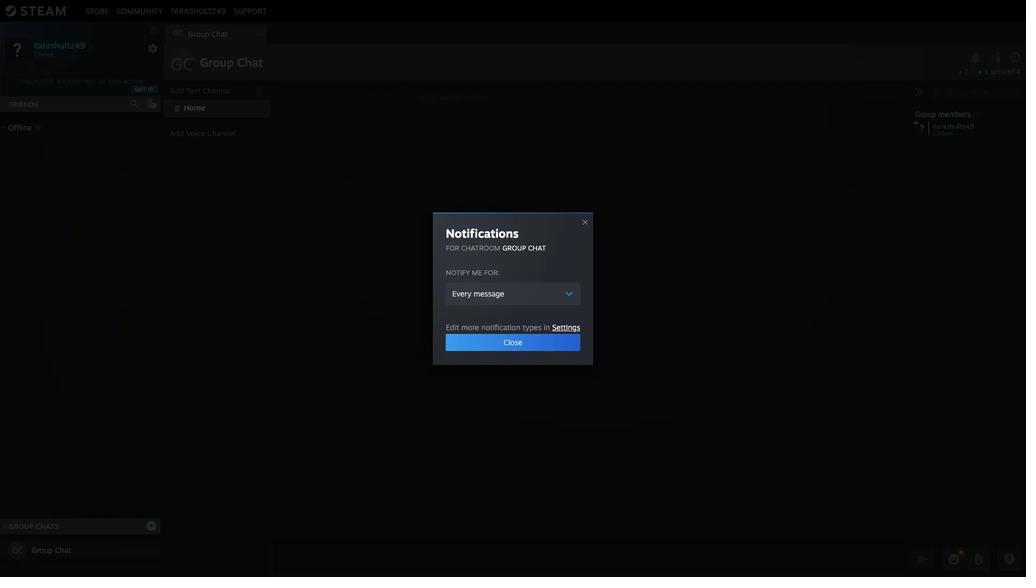 Task type: describe. For each thing, give the bounding box(es) containing it.
manage friends list settings image
[[148, 43, 158, 54]]

every
[[452, 289, 472, 298]]

gc inside gc group chat
[[173, 28, 183, 37]]

store
[[86, 6, 109, 15]]

chatroom
[[461, 244, 501, 252]]

member
[[991, 68, 1022, 76]]

close button
[[446, 334, 581, 351]]

close
[[504, 338, 523, 347]]

message
[[474, 289, 504, 298]]

here
[[82, 77, 95, 85]]

1 vertical spatial friends
[[9, 100, 38, 109]]

for inside notifications for chatroom group chat
[[446, 244, 459, 252]]

1 for 1 member
[[985, 68, 989, 76]]

1 vertical spatial gc
[[171, 53, 194, 75]]

1 vertical spatial chats
[[36, 522, 59, 531]]

types
[[523, 323, 542, 332]]

store link
[[82, 6, 113, 15]]

community link
[[113, 6, 166, 15]]

0 vertical spatial for
[[97, 77, 106, 85]]

add for add text channel
[[170, 86, 184, 95]]

manage group chat settings image
[[1010, 52, 1024, 66]]

tarashultz49 link
[[166, 6, 230, 15]]

group inside gc group chat
[[188, 29, 209, 38]]

more
[[462, 323, 479, 332]]

edit more notification types in settings
[[446, 323, 581, 332]]

notifications
[[446, 226, 519, 240]]

2 vertical spatial tarashultz49
[[934, 122, 975, 130]]

chat inside notifications for chatroom group chat
[[528, 244, 546, 252]]

offline
[[8, 123, 32, 132]]

1 for 1
[[965, 68, 969, 76]]

text
[[186, 86, 201, 95]]

gc group chat
[[173, 28, 228, 38]]

create a group chat image
[[146, 521, 157, 531]]

voice
[[186, 129, 205, 138]]

add text channel
[[170, 86, 231, 95]]

edit
[[446, 323, 459, 332]]

channel for add voice channel
[[207, 129, 236, 138]]

close this tab image
[[254, 31, 265, 37]]

support link
[[230, 6, 271, 15]]

notify
[[446, 268, 470, 277]]

&
[[57, 77, 62, 85]]



Task type: vqa. For each thing, say whether or not it's contained in the screenshot.
Community Link
yes



Task type: locate. For each thing, give the bounding box(es) containing it.
community
[[117, 6, 163, 15]]

notification
[[482, 323, 521, 332]]

drag
[[17, 77, 31, 85]]

1 vertical spatial add
[[170, 129, 184, 138]]

chats right "collapse chats list" icon
[[36, 522, 59, 531]]

members
[[939, 110, 971, 119]]

chat
[[212, 29, 228, 38], [237, 55, 263, 70], [528, 244, 546, 252], [55, 546, 71, 555]]

0 vertical spatial friends
[[33, 77, 55, 85]]

None text field
[[274, 546, 909, 573]]

submit image
[[916, 553, 930, 567]]

0 vertical spatial group chat
[[200, 55, 263, 70]]

support
[[234, 6, 267, 15]]

Filter by Name text field
[[930, 86, 1022, 99]]

1 horizontal spatial tarashultz49
[[170, 6, 226, 15]]

notifications for chatroom group chat
[[446, 226, 546, 252]]

0 vertical spatial gc
[[173, 28, 183, 37]]

gc down the "tarashultz49" link
[[173, 28, 183, 37]]

channel for add text channel
[[203, 86, 231, 95]]

invite a friend to this group chat image
[[990, 51, 1003, 64]]

0 horizontal spatial tarashultz49
[[34, 40, 86, 51]]

add a friend image
[[145, 98, 157, 110]]

1 horizontal spatial for
[[446, 244, 459, 252]]

1 horizontal spatial chats
[[63, 77, 80, 85]]

add for add voice channel
[[170, 129, 184, 138]]

1 up "filter by name" text box
[[965, 68, 969, 76]]

1 1 from the left
[[965, 68, 969, 76]]

in
[[544, 323, 550, 332]]

for:
[[484, 268, 500, 277]]

17,
[[465, 94, 473, 101]]

add
[[170, 86, 184, 95], [170, 129, 184, 138]]

for right here
[[97, 77, 106, 85]]

0 vertical spatial add
[[170, 86, 184, 95]]

add left voice
[[170, 129, 184, 138]]

1 member
[[985, 68, 1022, 76]]

november
[[438, 94, 464, 101]]

tarashultz49
[[170, 6, 226, 15], [34, 40, 86, 51], [934, 122, 975, 130]]

manage notification settings image
[[969, 52, 983, 64]]

me
[[472, 268, 482, 277]]

group inside notifications for chatroom group chat
[[503, 244, 526, 252]]

0 horizontal spatial group chat
[[32, 546, 71, 555]]

send special image
[[973, 553, 985, 566]]

group chat
[[200, 55, 263, 70], [32, 546, 71, 555]]

access
[[123, 77, 143, 85]]

chats
[[63, 77, 80, 85], [36, 522, 59, 531]]

home
[[184, 103, 205, 112]]

2 vertical spatial gc
[[12, 545, 23, 556]]

add voice channel
[[170, 129, 236, 138]]

gc down "collapse chats list" icon
[[12, 545, 23, 556]]

tarashultz49 up gc group chat
[[170, 6, 226, 15]]

unpin channel list image
[[252, 83, 266, 97]]

drag friends & chats here for easy access
[[17, 77, 143, 85]]

add left text
[[170, 86, 184, 95]]

0 vertical spatial chats
[[63, 77, 80, 85]]

group members
[[915, 110, 971, 119]]

friends down drag
[[9, 100, 38, 109]]

every message
[[452, 289, 504, 298]]

collapse chats list image
[[0, 524, 12, 529]]

1 horizontal spatial 1
[[985, 68, 989, 76]]

chat inside gc group chat
[[212, 29, 228, 38]]

0 vertical spatial channel
[[203, 86, 231, 95]]

1 horizontal spatial group chat
[[200, 55, 263, 70]]

2 horizontal spatial tarashultz49
[[934, 122, 975, 130]]

chats right &
[[63, 77, 80, 85]]

1 vertical spatial for
[[446, 244, 459, 252]]

2 add from the top
[[170, 129, 184, 138]]

friday, november 17, 2023
[[420, 94, 488, 101]]

channel right text
[[203, 86, 231, 95]]

group chats
[[9, 522, 59, 531]]

0 horizontal spatial for
[[97, 77, 106, 85]]

2 1 from the left
[[985, 68, 989, 76]]

group chat down the group chats
[[32, 546, 71, 555]]

channel right voice
[[207, 129, 236, 138]]

1 vertical spatial tarashultz49
[[34, 40, 86, 51]]

gc
[[173, 28, 183, 37], [171, 53, 194, 75], [12, 545, 23, 556]]

search my friends list image
[[129, 99, 139, 109]]

gc up text
[[171, 53, 194, 75]]

friends
[[33, 77, 55, 85], [9, 100, 38, 109]]

1
[[965, 68, 969, 76], [985, 68, 989, 76]]

0 horizontal spatial 1
[[965, 68, 969, 76]]

tarashultz49 down members
[[934, 122, 975, 130]]

1 vertical spatial group chat
[[32, 546, 71, 555]]

1 add from the top
[[170, 86, 184, 95]]

for
[[97, 77, 106, 85], [446, 244, 459, 252]]

1 vertical spatial channel
[[207, 129, 236, 138]]

group chat down close this tab "image"
[[200, 55, 263, 70]]

online
[[934, 129, 954, 137]]

tarashultz49 up &
[[34, 40, 86, 51]]

friday,
[[420, 94, 436, 101]]

0 vertical spatial tarashultz49
[[170, 6, 226, 15]]

2023
[[474, 94, 488, 101]]

collapse member list image
[[915, 88, 924, 96]]

channel
[[203, 86, 231, 95], [207, 129, 236, 138]]

tarashultz49 online
[[934, 122, 975, 137]]

group
[[188, 29, 209, 38], [200, 55, 234, 70], [915, 110, 937, 119], [503, 244, 526, 252], [9, 522, 34, 531], [32, 546, 53, 555]]

1 left 'member'
[[985, 68, 989, 76]]

easy
[[108, 77, 121, 85]]

for up notify
[[446, 244, 459, 252]]

settings
[[552, 323, 581, 332]]

0 horizontal spatial chats
[[36, 522, 59, 531]]

friends left &
[[33, 77, 55, 85]]

notify me for:
[[446, 268, 500, 277]]



